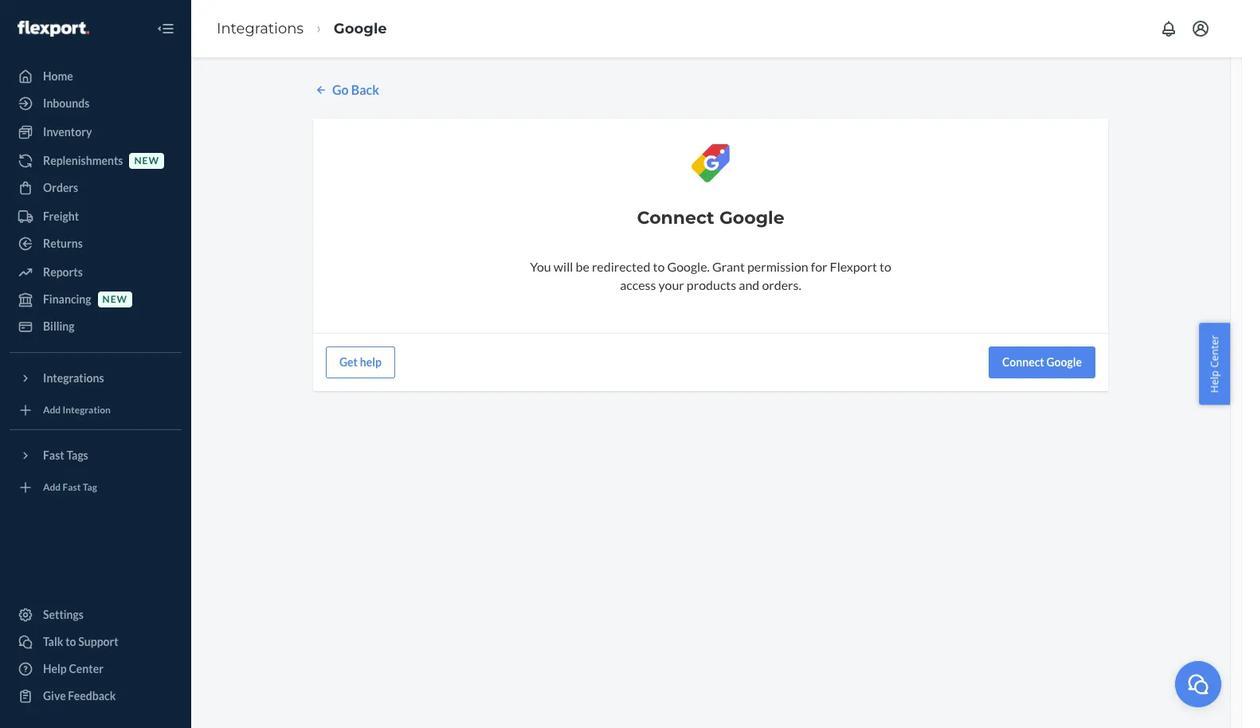 Task type: locate. For each thing, give the bounding box(es) containing it.
add left integration
[[43, 404, 61, 416]]

0 vertical spatial help
[[1208, 371, 1222, 393]]

fast left 'tag'
[[63, 482, 81, 494]]

back
[[351, 82, 379, 97]]

0 vertical spatial connect
[[637, 207, 715, 229]]

help
[[1208, 371, 1222, 393], [43, 662, 67, 676]]

0 horizontal spatial to
[[65, 635, 76, 649]]

new for replenishments
[[134, 155, 159, 167]]

0 vertical spatial add
[[43, 404, 61, 416]]

orders.
[[762, 277, 802, 292]]

1 vertical spatial new
[[102, 294, 128, 306]]

for
[[811, 259, 828, 274]]

connect google button
[[989, 346, 1096, 378]]

orders
[[43, 181, 78, 195]]

integrations inside breadcrumbs "navigation"
[[217, 20, 304, 37]]

2 horizontal spatial to
[[880, 259, 892, 274]]

0 horizontal spatial new
[[102, 294, 128, 306]]

integrations
[[217, 20, 304, 37], [43, 371, 104, 385]]

1 horizontal spatial center
[[1208, 335, 1222, 368]]

2 horizontal spatial google
[[1047, 355, 1083, 369]]

google inside button
[[1047, 355, 1083, 369]]

help center inside button
[[1208, 335, 1222, 393]]

talk
[[43, 635, 63, 649]]

billing link
[[10, 314, 182, 340]]

fast
[[43, 449, 64, 462], [63, 482, 81, 494]]

close navigation image
[[156, 19, 175, 38]]

add
[[43, 404, 61, 416], [43, 482, 61, 494]]

2 add from the top
[[43, 482, 61, 494]]

new down reports "link"
[[102, 294, 128, 306]]

integrations link
[[217, 20, 304, 37]]

0 vertical spatial help center
[[1208, 335, 1222, 393]]

1 vertical spatial help
[[43, 662, 67, 676]]

1 vertical spatial add
[[43, 482, 61, 494]]

connect inside button
[[1003, 355, 1045, 369]]

connect
[[637, 207, 715, 229], [1003, 355, 1045, 369]]

to right flexport
[[880, 259, 892, 274]]

1 horizontal spatial integrations
[[217, 20, 304, 37]]

0 vertical spatial integrations
[[217, 20, 304, 37]]

help
[[360, 355, 382, 369]]

freight
[[43, 210, 79, 223]]

add for add integration
[[43, 404, 61, 416]]

returns
[[43, 237, 83, 250]]

fast tags
[[43, 449, 88, 462]]

1 add from the top
[[43, 404, 61, 416]]

1 horizontal spatial help
[[1208, 371, 1222, 393]]

help center link
[[10, 657, 182, 682]]

0 vertical spatial new
[[134, 155, 159, 167]]

google
[[334, 20, 387, 37], [720, 207, 785, 229], [1047, 355, 1083, 369]]

1 horizontal spatial connect
[[1003, 355, 1045, 369]]

home link
[[10, 64, 182, 89]]

inventory
[[43, 125, 92, 139]]

billing
[[43, 320, 75, 333]]

help center button
[[1200, 323, 1231, 405]]

1 horizontal spatial connect google
[[1003, 355, 1083, 369]]

and
[[739, 277, 760, 292]]

to right talk
[[65, 635, 76, 649]]

0 vertical spatial google
[[334, 20, 387, 37]]

talk to support
[[43, 635, 119, 649]]

breadcrumbs navigation
[[204, 5, 400, 52]]

replenishments
[[43, 154, 123, 167]]

fast tags button
[[10, 443, 182, 469]]

0 horizontal spatial connect google
[[637, 207, 785, 229]]

0 horizontal spatial help center
[[43, 662, 104, 676]]

1 vertical spatial connect google
[[1003, 355, 1083, 369]]

financing
[[43, 293, 91, 306]]

1 vertical spatial integrations
[[43, 371, 104, 385]]

1 vertical spatial google
[[720, 207, 785, 229]]

reports
[[43, 265, 83, 279]]

tag
[[83, 482, 97, 494]]

new
[[134, 155, 159, 167], [102, 294, 128, 306]]

integrations button
[[10, 366, 182, 391]]

0 vertical spatial connect google
[[637, 207, 785, 229]]

0 horizontal spatial integrations
[[43, 371, 104, 385]]

get help button
[[326, 346, 395, 378]]

0 vertical spatial center
[[1208, 335, 1222, 368]]

1 vertical spatial connect
[[1003, 355, 1045, 369]]

connect google
[[637, 207, 785, 229], [1003, 355, 1083, 369]]

center
[[1208, 335, 1222, 368], [69, 662, 104, 676]]

get help
[[340, 355, 382, 369]]

0 vertical spatial fast
[[43, 449, 64, 462]]

give feedback button
[[10, 684, 182, 709]]

to up your
[[653, 259, 665, 274]]

to inside button
[[65, 635, 76, 649]]

1 horizontal spatial new
[[134, 155, 159, 167]]

open notifications image
[[1160, 19, 1179, 38]]

flexport logo image
[[18, 21, 89, 36]]

products
[[687, 277, 737, 292]]

settings
[[43, 608, 84, 622]]

you will be redirected to google. grant permission for flexport to access your products and orders.
[[530, 259, 892, 292]]

0 horizontal spatial google
[[334, 20, 387, 37]]

1 horizontal spatial to
[[653, 259, 665, 274]]

connect google inside button
[[1003, 355, 1083, 369]]

add down fast tags
[[43, 482, 61, 494]]

inventory link
[[10, 120, 182, 145]]

fast left tags
[[43, 449, 64, 462]]

get
[[340, 355, 358, 369]]

settings link
[[10, 603, 182, 628]]

1 horizontal spatial help center
[[1208, 335, 1222, 393]]

inbounds
[[43, 96, 90, 110]]

0 horizontal spatial center
[[69, 662, 104, 676]]

add fast tag link
[[10, 475, 182, 501]]

new up orders link
[[134, 155, 159, 167]]

2 vertical spatial google
[[1047, 355, 1083, 369]]

open account menu image
[[1192, 19, 1211, 38]]

to
[[653, 259, 665, 274], [880, 259, 892, 274], [65, 635, 76, 649]]

help center
[[1208, 335, 1222, 393], [43, 662, 104, 676]]

new for financing
[[102, 294, 128, 306]]



Task type: describe. For each thing, give the bounding box(es) containing it.
give
[[43, 690, 66, 703]]

go
[[332, 82, 349, 97]]

freight link
[[10, 204, 182, 230]]

your
[[659, 277, 685, 292]]

go back button
[[313, 81, 379, 100]]

go back
[[332, 82, 379, 97]]

tags
[[66, 449, 88, 462]]

give feedback
[[43, 690, 116, 703]]

reports link
[[10, 260, 182, 285]]

google inside breadcrumbs "navigation"
[[334, 20, 387, 37]]

integration
[[63, 404, 111, 416]]

integrations inside dropdown button
[[43, 371, 104, 385]]

add for add fast tag
[[43, 482, 61, 494]]

redirected
[[592, 259, 651, 274]]

1 vertical spatial fast
[[63, 482, 81, 494]]

center inside button
[[1208, 335, 1222, 368]]

access
[[620, 277, 656, 292]]

1 vertical spatial center
[[69, 662, 104, 676]]

permission
[[748, 259, 809, 274]]

add fast tag
[[43, 482, 97, 494]]

home
[[43, 69, 73, 83]]

will
[[554, 259, 573, 274]]

returns link
[[10, 231, 182, 257]]

0 horizontal spatial connect
[[637, 207, 715, 229]]

google link
[[334, 20, 387, 37]]

flexport
[[830, 259, 878, 274]]

feedback
[[68, 690, 116, 703]]

you
[[530, 259, 551, 274]]

add integration link
[[10, 398, 182, 423]]

1 horizontal spatial google
[[720, 207, 785, 229]]

grant
[[713, 259, 745, 274]]

support
[[78, 635, 119, 649]]

fast inside dropdown button
[[43, 449, 64, 462]]

google.
[[668, 259, 710, 274]]

talk to support button
[[10, 630, 182, 655]]

1 vertical spatial help center
[[43, 662, 104, 676]]

ojiud image
[[1187, 672, 1211, 696]]

help inside button
[[1208, 371, 1222, 393]]

inbounds link
[[10, 91, 182, 116]]

orders link
[[10, 175, 182, 201]]

0 horizontal spatial help
[[43, 662, 67, 676]]

be
[[576, 259, 590, 274]]

add integration
[[43, 404, 111, 416]]



Task type: vqa. For each thing, say whether or not it's contained in the screenshot.
second the selection
no



